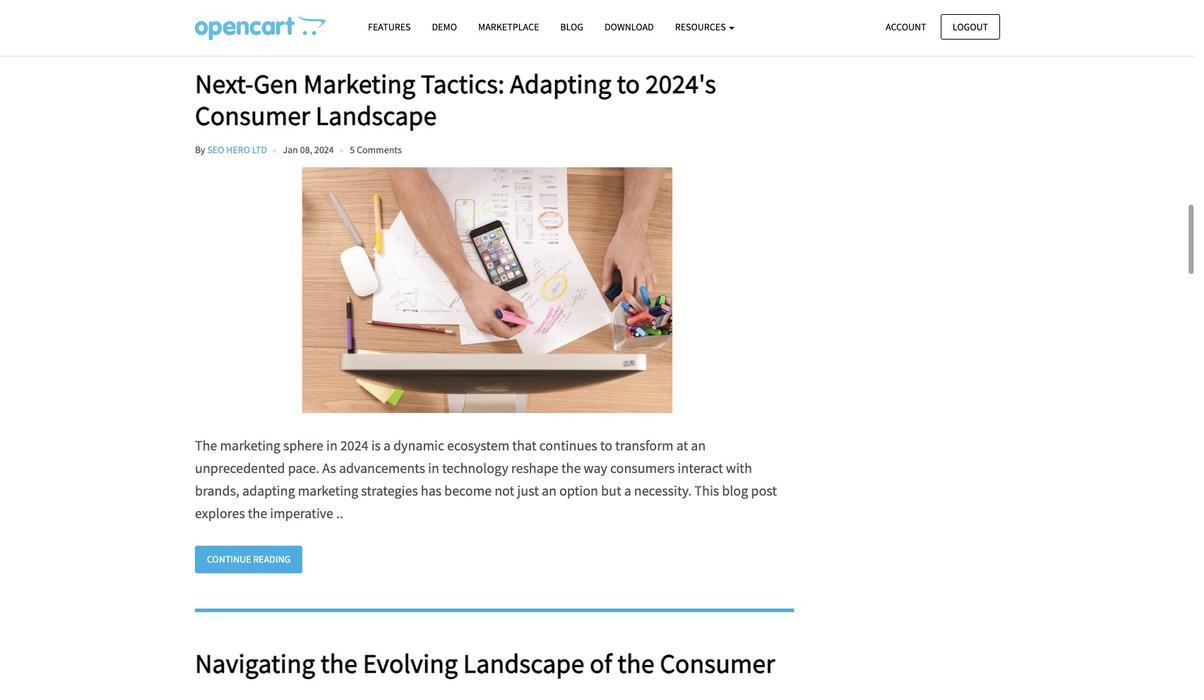 Task type: describe. For each thing, give the bounding box(es) containing it.
landscape inside navigating the evolving landscape of the consumer mind in e-commerce
[[464, 647, 585, 680]]

commerce
[[305, 679, 427, 683]]

2024 inside the marketing sphere in 2024 is a dynamic ecosystem that continues to transform at an unprecedented pace. as advancements in technology reshape the way consumers interact with brands, adapting marketing strategies has become not just an option but a necessity. this blog post explores the imperative ..
[[341, 437, 369, 455]]

continue
[[207, 554, 251, 566]]

seo hero ltd link
[[207, 144, 267, 156]]

0 horizontal spatial an
[[542, 482, 557, 500]]

demo
[[432, 20, 457, 33]]

just
[[518, 482, 539, 500]]

imperative
[[270, 505, 334, 523]]

0 horizontal spatial marketing
[[220, 437, 281, 455]]

evolving
[[363, 647, 458, 680]]

but
[[602, 482, 622, 500]]

5 comments
[[350, 144, 402, 156]]

reshape
[[512, 460, 559, 477]]

demo link
[[422, 15, 468, 40]]

advancements
[[339, 460, 426, 477]]

strategies
[[361, 482, 418, 500]]

navigating the evolving landscape of the consumer mind in e-commerce
[[195, 647, 776, 683]]

by
[[195, 144, 205, 156]]

next-
[[195, 67, 254, 100]]

account link
[[874, 14, 939, 40]]

blog
[[723, 482, 749, 500]]

hero
[[226, 144, 250, 156]]

by seo hero ltd
[[195, 144, 267, 156]]

the right of
[[618, 647, 655, 680]]

logout link
[[941, 14, 1001, 40]]

e-
[[283, 679, 305, 683]]

as
[[322, 460, 336, 477]]

comments
[[357, 144, 402, 156]]

option
[[560, 482, 599, 500]]

sphere
[[284, 437, 324, 455]]

necessity.
[[635, 482, 692, 500]]

adapting
[[510, 67, 612, 100]]

0 vertical spatial 2024
[[314, 144, 334, 156]]

adapting
[[242, 482, 295, 500]]

ecosystem
[[448, 437, 510, 455]]

resources
[[676, 20, 728, 33]]

the down the adapting
[[248, 505, 267, 523]]

features
[[368, 20, 411, 33]]

0 horizontal spatial a
[[384, 437, 391, 455]]

next-gen marketing tactics: adapting to 2024's consumer landscape
[[195, 67, 717, 132]]

mind
[[195, 679, 251, 683]]

marketplace
[[479, 20, 540, 33]]

landscape inside next-gen marketing tactics: adapting to 2024's consumer landscape
[[316, 99, 437, 132]]

blog
[[561, 20, 584, 33]]

logout
[[953, 20, 989, 33]]

0 vertical spatial in
[[327, 437, 338, 455]]

opencart - blog image
[[195, 15, 326, 40]]

1 horizontal spatial marketing
[[298, 482, 359, 500]]

marketing
[[304, 67, 416, 100]]

continues
[[540, 437, 598, 455]]

the marketing sphere in 2024 is a dynamic ecosystem that continues to transform at an unprecedented pace. as advancements in technology reshape the way consumers interact with brands, adapting marketing strategies has become not just an option but a necessity. this blog post explores the imperative ..
[[195, 437, 778, 523]]

continue reading
[[207, 554, 291, 566]]

next-gen marketing tactics: adapting to 2024's consumer landscape image
[[195, 168, 780, 414]]

seo
[[207, 144, 224, 156]]

is
[[372, 437, 381, 455]]

with
[[727, 460, 753, 477]]



Task type: locate. For each thing, give the bounding box(es) containing it.
navigating
[[195, 647, 315, 680]]

a
[[384, 437, 391, 455], [625, 482, 632, 500]]

unprecedented
[[195, 460, 285, 477]]

0 vertical spatial an
[[691, 437, 706, 455]]

become
[[445, 482, 492, 500]]

next-gen marketing tactics: adapting to 2024's consumer landscape link
[[195, 67, 794, 132]]

2024 left is
[[341, 437, 369, 455]]

in
[[327, 437, 338, 455], [428, 460, 440, 477], [256, 679, 278, 683]]

marketing
[[220, 437, 281, 455], [298, 482, 359, 500]]

consumers
[[611, 460, 675, 477]]

has
[[421, 482, 442, 500]]

0 vertical spatial a
[[384, 437, 391, 455]]

to left "2024's"
[[617, 67, 640, 100]]

to inside the marketing sphere in 2024 is a dynamic ecosystem that continues to transform at an unprecedented pace. as advancements in technology reshape the way consumers interact with brands, adapting marketing strategies has become not just an option but a necessity. this blog post explores the imperative ..
[[601, 437, 613, 455]]

1 vertical spatial landscape
[[464, 647, 585, 680]]

1 vertical spatial an
[[542, 482, 557, 500]]

1 vertical spatial a
[[625, 482, 632, 500]]

in left e-
[[256, 679, 278, 683]]

tactics:
[[421, 67, 505, 100]]

at
[[677, 437, 689, 455]]

transform
[[616, 437, 674, 455]]

0 vertical spatial landscape
[[316, 99, 437, 132]]

the down continues
[[562, 460, 581, 477]]

brands,
[[195, 482, 240, 500]]

in inside navigating the evolving landscape of the consumer mind in e-commerce
[[256, 679, 278, 683]]

1 vertical spatial to
[[601, 437, 613, 455]]

not
[[495, 482, 515, 500]]

1 vertical spatial marketing
[[298, 482, 359, 500]]

1 horizontal spatial a
[[625, 482, 632, 500]]

marketing down as
[[298, 482, 359, 500]]

ltd
[[252, 144, 267, 156]]

to up way
[[601, 437, 613, 455]]

1 vertical spatial in
[[428, 460, 440, 477]]

marketing up unprecedented
[[220, 437, 281, 455]]

technology
[[442, 460, 509, 477]]

interact
[[678, 460, 724, 477]]

0 vertical spatial consumer
[[195, 99, 310, 132]]

1 horizontal spatial an
[[691, 437, 706, 455]]

account
[[886, 20, 927, 33]]

landscape
[[316, 99, 437, 132], [464, 647, 585, 680]]

2024
[[314, 144, 334, 156], [341, 437, 369, 455]]

consumer
[[195, 99, 310, 132], [660, 647, 776, 680]]

an
[[691, 437, 706, 455], [542, 482, 557, 500]]

an right at
[[691, 437, 706, 455]]

1 horizontal spatial 2024
[[341, 437, 369, 455]]

blog link
[[550, 15, 594, 40]]

1 horizontal spatial in
[[327, 437, 338, 455]]

to inside next-gen marketing tactics: adapting to 2024's consumer landscape
[[617, 67, 640, 100]]

0 horizontal spatial to
[[601, 437, 613, 455]]

dynamic
[[394, 437, 445, 455]]

0 horizontal spatial in
[[256, 679, 278, 683]]

jan 08, 2024
[[283, 144, 334, 156]]

2024's
[[646, 67, 717, 100]]

continue reading link
[[195, 547, 303, 574]]

resources link
[[665, 15, 746, 40]]

0 horizontal spatial 2024
[[314, 144, 334, 156]]

download
[[605, 20, 654, 33]]

0 vertical spatial marketing
[[220, 437, 281, 455]]

1 vertical spatial consumer
[[660, 647, 776, 680]]

consumer inside navigating the evolving landscape of the consumer mind in e-commerce
[[660, 647, 776, 680]]

1 vertical spatial 2024
[[341, 437, 369, 455]]

post
[[752, 482, 778, 500]]

reading
[[253, 554, 291, 566]]

to
[[617, 67, 640, 100], [601, 437, 613, 455]]

1 horizontal spatial landscape
[[464, 647, 585, 680]]

2 vertical spatial in
[[256, 679, 278, 683]]

this
[[695, 482, 720, 500]]

of
[[590, 647, 613, 680]]

that
[[513, 437, 537, 455]]

0 horizontal spatial landscape
[[316, 99, 437, 132]]

pace.
[[288, 460, 320, 477]]

gen
[[254, 67, 298, 100]]

navigating the evolving landscape of the consumer mind in e-commerce link
[[195, 647, 794, 683]]

explores
[[195, 505, 245, 523]]

download link
[[594, 15, 665, 40]]

consumer inside next-gen marketing tactics: adapting to 2024's consumer landscape
[[195, 99, 310, 132]]

a right is
[[384, 437, 391, 455]]

marketplace link
[[468, 15, 550, 40]]

0 horizontal spatial consumer
[[195, 99, 310, 132]]

2 horizontal spatial in
[[428, 460, 440, 477]]

1 horizontal spatial consumer
[[660, 647, 776, 680]]

2024 right "08,"
[[314, 144, 334, 156]]

features link
[[358, 15, 422, 40]]

08,
[[300, 144, 313, 156]]

1 horizontal spatial to
[[617, 67, 640, 100]]

in up has
[[428, 460, 440, 477]]

..
[[336, 505, 343, 523]]

way
[[584, 460, 608, 477]]

the right e-
[[321, 647, 358, 680]]

0 vertical spatial to
[[617, 67, 640, 100]]

in up as
[[327, 437, 338, 455]]

an right just
[[542, 482, 557, 500]]

jan
[[283, 144, 298, 156]]

the
[[195, 437, 217, 455]]

a right but at the bottom
[[625, 482, 632, 500]]

the
[[562, 460, 581, 477], [248, 505, 267, 523], [321, 647, 358, 680], [618, 647, 655, 680]]

5
[[350, 144, 355, 156]]



Task type: vqa. For each thing, say whether or not it's contained in the screenshot.
2024
yes



